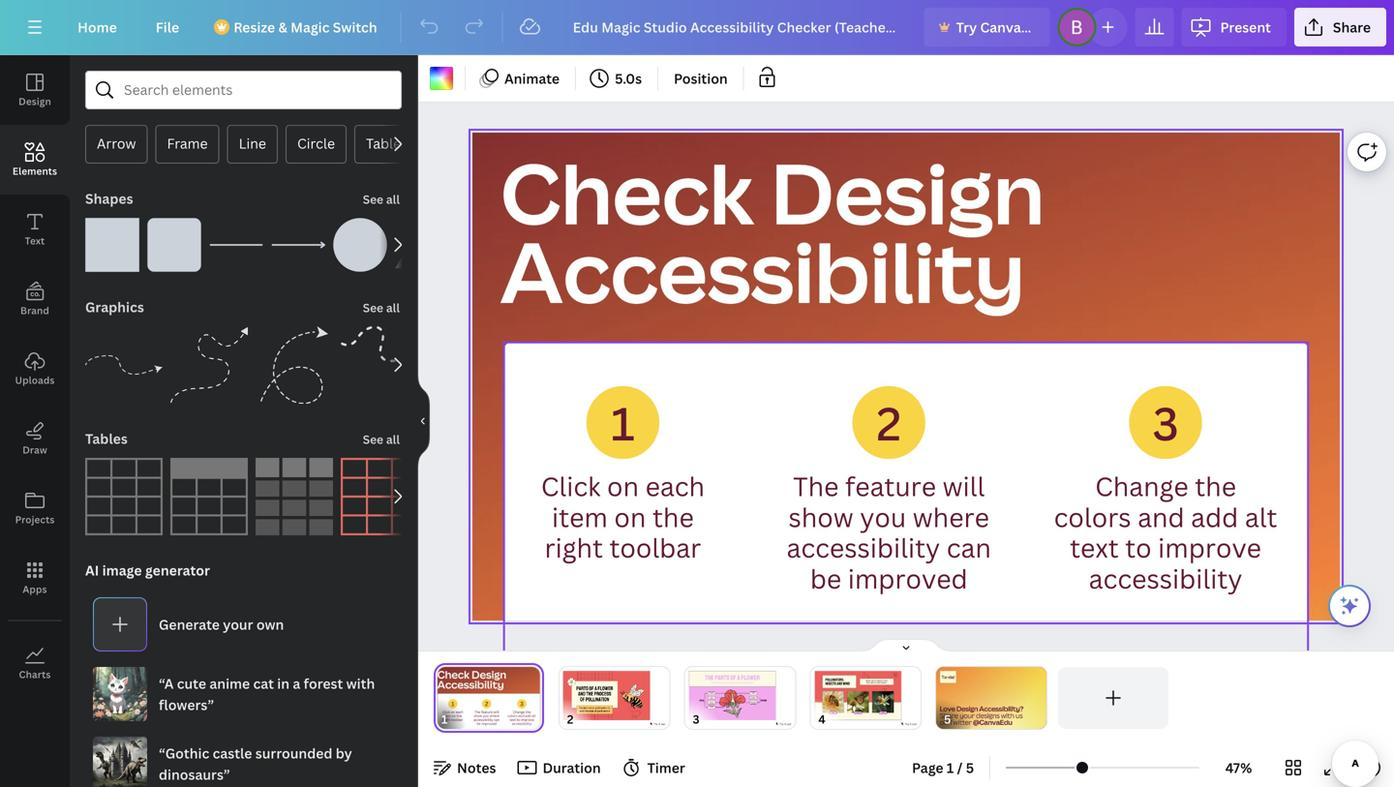 Task type: vqa. For each thing, say whether or not it's contained in the screenshot.
0 out of 5,000 characters used element at the bottom left of the page
no



Task type: describe. For each thing, give the bounding box(es) containing it.
5
[[966, 759, 974, 777]]

colors
[[1054, 500, 1132, 535]]

present
[[1221, 18, 1272, 36]]

side panel tab list
[[0, 55, 70, 698]]

text
[[1070, 530, 1119, 565]]

share button
[[1295, 8, 1387, 46]]

charts button
[[0, 629, 70, 698]]

draw button
[[0, 404, 70, 474]]

uploads
[[15, 374, 55, 387]]

accessibility inside change the colors and add alt text to improve accessibility
[[1089, 561, 1243, 596]]

brand button
[[0, 264, 70, 334]]

2 add this line to the canvas image from the left
[[271, 218, 325, 272]]

"a
[[159, 675, 174, 693]]

alt
[[1245, 500, 1278, 535]]

4 add this table to the canvas image from the left
[[341, 458, 418, 536]]

pro
[[1025, 18, 1047, 36]]

graphics button
[[83, 288, 146, 326]]

0 horizontal spatial 1
[[611, 392, 635, 454]]

"gothic
[[159, 744, 209, 763]]

try canva pro button
[[925, 8, 1050, 46]]

home link
[[62, 8, 132, 46]]

elements button
[[0, 125, 70, 195]]

item
[[552, 500, 608, 535]]

&
[[278, 18, 287, 36]]

square image
[[85, 218, 139, 272]]

cat
[[253, 675, 274, 693]]

file button
[[140, 8, 195, 46]]

the
[[793, 469, 839, 504]]

right
[[545, 530, 603, 565]]

white circle shape image
[[333, 218, 387, 272]]

all for shapes
[[386, 191, 400, 207]]

see all button for shapes
[[361, 179, 402, 218]]

the inside click on each item on the right toolbar
[[653, 500, 694, 535]]

elements
[[12, 165, 57, 178]]

all for graphics
[[386, 300, 400, 316]]

canva
[[981, 18, 1022, 36]]

animate button
[[474, 63, 568, 94]]

see all button for graphics
[[361, 288, 402, 326]]

dinosaurs"
[[159, 766, 230, 784]]

5.0s
[[615, 69, 642, 88]]

1 inside button
[[947, 759, 954, 777]]

page 1 / 5 button
[[905, 753, 982, 784]]

see for shapes
[[363, 191, 384, 207]]

page
[[912, 759, 944, 777]]

generate your own
[[159, 615, 284, 634]]

text button
[[0, 195, 70, 264]]

text
[[25, 234, 45, 247]]

see for tables
[[363, 431, 384, 447]]

page 1 / 5
[[912, 759, 974, 777]]

with
[[346, 675, 375, 693]]

cute
[[177, 675, 206, 693]]

ai
[[85, 561, 99, 580]]

change
[[1095, 469, 1189, 504]]

resize & magic switch
[[234, 18, 377, 36]]

try
[[956, 18, 977, 36]]

in
[[277, 675, 290, 693]]

feature
[[846, 469, 937, 504]]

your
[[223, 615, 253, 634]]

improved
[[848, 561, 968, 596]]

see all for tables
[[363, 431, 400, 447]]

shapes
[[85, 189, 133, 208]]

each
[[646, 469, 705, 504]]

position button
[[666, 63, 736, 94]]

improve
[[1158, 530, 1262, 565]]

check
[[501, 135, 754, 249]]

5.0s button
[[584, 63, 650, 94]]

3
[[1153, 392, 1179, 454]]

circle button
[[286, 125, 347, 164]]

1 add this table to the canvas image from the left
[[85, 458, 163, 536]]

all for tables
[[386, 431, 400, 447]]

tables button
[[83, 419, 130, 458]]

on right item on the left of the page
[[614, 500, 646, 535]]

canva assistant image
[[1338, 595, 1362, 618]]

forest
[[304, 675, 343, 693]]

apps
[[23, 583, 47, 596]]

duration
[[543, 759, 601, 777]]

design inside button
[[19, 95, 51, 108]]

will
[[943, 469, 985, 504]]

line button
[[227, 125, 278, 164]]

toolbar
[[610, 530, 701, 565]]

see all button for tables
[[361, 419, 402, 458]]

check design
[[501, 135, 1045, 249]]

share
[[1334, 18, 1371, 36]]

timer button
[[617, 753, 693, 784]]

uploads button
[[0, 334, 70, 404]]

the feature will show you where accessibility can be improved
[[787, 469, 992, 596]]

animate
[[505, 69, 560, 88]]

hide pages image
[[860, 638, 953, 654]]

click
[[541, 469, 601, 504]]

shapes button
[[83, 179, 135, 218]]

arrow
[[97, 134, 136, 153]]



Task type: locate. For each thing, give the bounding box(es) containing it.
all up triangle up image
[[386, 191, 400, 207]]

generate
[[159, 615, 220, 634]]

see all for graphics
[[363, 300, 400, 316]]

2 see from the top
[[363, 300, 384, 316]]

frame button
[[155, 125, 219, 164]]

line
[[239, 134, 266, 153]]

0 vertical spatial see all
[[363, 191, 400, 207]]

can
[[947, 530, 992, 565]]

see all left the hide image
[[363, 431, 400, 447]]

add this table to the canvas image
[[85, 458, 163, 536], [170, 458, 248, 536], [256, 458, 333, 536], [341, 458, 418, 536]]

group
[[85, 206, 139, 272], [147, 206, 201, 272], [333, 206, 387, 272], [170, 315, 248, 404], [256, 315, 333, 404]]

1 vertical spatial all
[[386, 300, 400, 316]]

design
[[19, 95, 51, 108], [771, 135, 1045, 249]]

2 add this table to the canvas image from the left
[[170, 458, 248, 536]]

present button
[[1182, 8, 1287, 46]]

notes button
[[426, 753, 504, 784]]

0 vertical spatial see
[[363, 191, 384, 207]]

table
[[366, 134, 401, 153]]

surrounded
[[255, 744, 333, 763]]

47%
[[1226, 759, 1253, 777]]

the right item on the left of the page
[[653, 500, 694, 535]]

you
[[860, 500, 907, 535]]

draw
[[22, 444, 47, 457]]

2 see all from the top
[[363, 300, 400, 316]]

see left the hide image
[[363, 431, 384, 447]]

charts
[[19, 668, 51, 681]]

3 see all button from the top
[[361, 419, 402, 458]]

generator
[[145, 561, 210, 580]]

see all up white circle shape image
[[363, 191, 400, 207]]

0 horizontal spatial accessibility
[[787, 530, 941, 565]]

0 horizontal spatial add this line to the canvas image
[[209, 218, 263, 272]]

flowers"
[[159, 696, 214, 714]]

add this line to the canvas image
[[209, 218, 263, 272], [271, 218, 325, 272]]

0 vertical spatial 1
[[611, 392, 635, 454]]

frame
[[167, 134, 208, 153]]

show
[[789, 500, 854, 535]]

page 1 image
[[434, 667, 544, 729]]

see all down white circle shape image
[[363, 300, 400, 316]]

"a cute anime cat in a forest with flowers"
[[159, 675, 375, 714]]

1 all from the top
[[386, 191, 400, 207]]

arrow button
[[85, 125, 148, 164]]

1 up click on each item on the right toolbar
[[611, 392, 635, 454]]

on
[[607, 469, 639, 504], [614, 500, 646, 535]]

apps button
[[0, 543, 70, 613]]

1 vertical spatial see all
[[363, 300, 400, 316]]

1 horizontal spatial design
[[771, 135, 1045, 249]]

see for graphics
[[363, 300, 384, 316]]

1
[[611, 392, 635, 454], [947, 759, 954, 777]]

on left each
[[607, 469, 639, 504]]

click on each item on the right toolbar
[[541, 469, 705, 565]]

2 see all button from the top
[[361, 288, 402, 326]]

timer
[[648, 759, 685, 777]]

3 see from the top
[[363, 431, 384, 447]]

hide image
[[417, 375, 430, 468]]

resize & magic switch button
[[203, 8, 393, 46]]

accessibility inside the feature will show you where accessibility can be improved
[[787, 530, 941, 565]]

to
[[1126, 530, 1152, 565]]

rounded square image
[[147, 218, 201, 272]]

resize
[[234, 18, 275, 36]]

circle
[[297, 134, 335, 153]]

1 vertical spatial 1
[[947, 759, 954, 777]]

see
[[363, 191, 384, 207], [363, 300, 384, 316], [363, 431, 384, 447]]

1 add this line to the canvas image from the left
[[209, 218, 263, 272]]

1 horizontal spatial 1
[[947, 759, 954, 777]]

switch
[[333, 18, 377, 36]]

no color image
[[430, 67, 453, 90]]

ai image generator
[[85, 561, 210, 580]]

1 see from the top
[[363, 191, 384, 207]]

projects button
[[0, 474, 70, 543]]

own
[[256, 615, 284, 634]]

Page title text field
[[456, 710, 464, 729]]

3 see all from the top
[[363, 431, 400, 447]]

1 horizontal spatial the
[[1195, 469, 1237, 504]]

notes
[[457, 759, 496, 777]]

main menu bar
[[0, 0, 1395, 55]]

be
[[810, 561, 842, 596]]

1 see all button from the top
[[361, 179, 402, 218]]

0 horizontal spatial design
[[19, 95, 51, 108]]

2 vertical spatial see all button
[[361, 419, 402, 458]]

3 add this table to the canvas image from the left
[[256, 458, 333, 536]]

0 vertical spatial design
[[19, 95, 51, 108]]

tables
[[85, 430, 128, 448]]

triangle up image
[[395, 218, 449, 272]]

home
[[77, 18, 117, 36]]

position
[[674, 69, 728, 88]]

magic
[[291, 18, 330, 36]]

see all for shapes
[[363, 191, 400, 207]]

and
[[1138, 500, 1185, 535]]

0 vertical spatial all
[[386, 191, 400, 207]]

1 see all from the top
[[363, 191, 400, 207]]

2
[[877, 392, 902, 454]]

brand
[[20, 304, 49, 317]]

2 vertical spatial see
[[363, 431, 384, 447]]

accessibility
[[501, 214, 1026, 328]]

all down triangle up image
[[386, 300, 400, 316]]

Search elements search field
[[124, 72, 363, 108]]

1 vertical spatial see
[[363, 300, 384, 316]]

0 horizontal spatial the
[[653, 500, 694, 535]]

all left the hide image
[[386, 431, 400, 447]]

2 vertical spatial all
[[386, 431, 400, 447]]

a
[[293, 675, 301, 693]]

47% button
[[1208, 753, 1271, 784]]

add this line to the canvas image left white circle shape image
[[271, 218, 325, 272]]

duration button
[[512, 753, 609, 784]]

Design title text field
[[557, 8, 917, 46]]

see down white circle shape image
[[363, 300, 384, 316]]

1 left /
[[947, 759, 954, 777]]

1 horizontal spatial accessibility
[[1089, 561, 1243, 596]]

1 vertical spatial design
[[771, 135, 1045, 249]]

0 vertical spatial see all button
[[361, 179, 402, 218]]

/
[[957, 759, 963, 777]]

"gothic castle surrounded by dinosaurs"
[[159, 744, 352, 784]]

2 vertical spatial see all
[[363, 431, 400, 447]]

the left alt
[[1195, 469, 1237, 504]]

file
[[156, 18, 179, 36]]

where
[[913, 500, 990, 535]]

see all button down table button
[[361, 179, 402, 218]]

3 all from the top
[[386, 431, 400, 447]]

1 horizontal spatial add this line to the canvas image
[[271, 218, 325, 272]]

the
[[1195, 469, 1237, 504], [653, 500, 694, 535]]

the inside change the colors and add alt text to improve accessibility
[[1195, 469, 1237, 504]]

see all button down white circle shape image
[[361, 288, 402, 326]]

see all button left the hide image
[[361, 419, 402, 458]]

table button
[[355, 125, 413, 164]]

anime
[[210, 675, 250, 693]]

see up white circle shape image
[[363, 191, 384, 207]]

2 all from the top
[[386, 300, 400, 316]]

graphics
[[85, 298, 144, 316]]

add this line to the canvas image right rounded square image
[[209, 218, 263, 272]]

1 vertical spatial see all button
[[361, 288, 402, 326]]

all
[[386, 191, 400, 207], [386, 300, 400, 316], [386, 431, 400, 447]]

design button
[[0, 55, 70, 125]]



